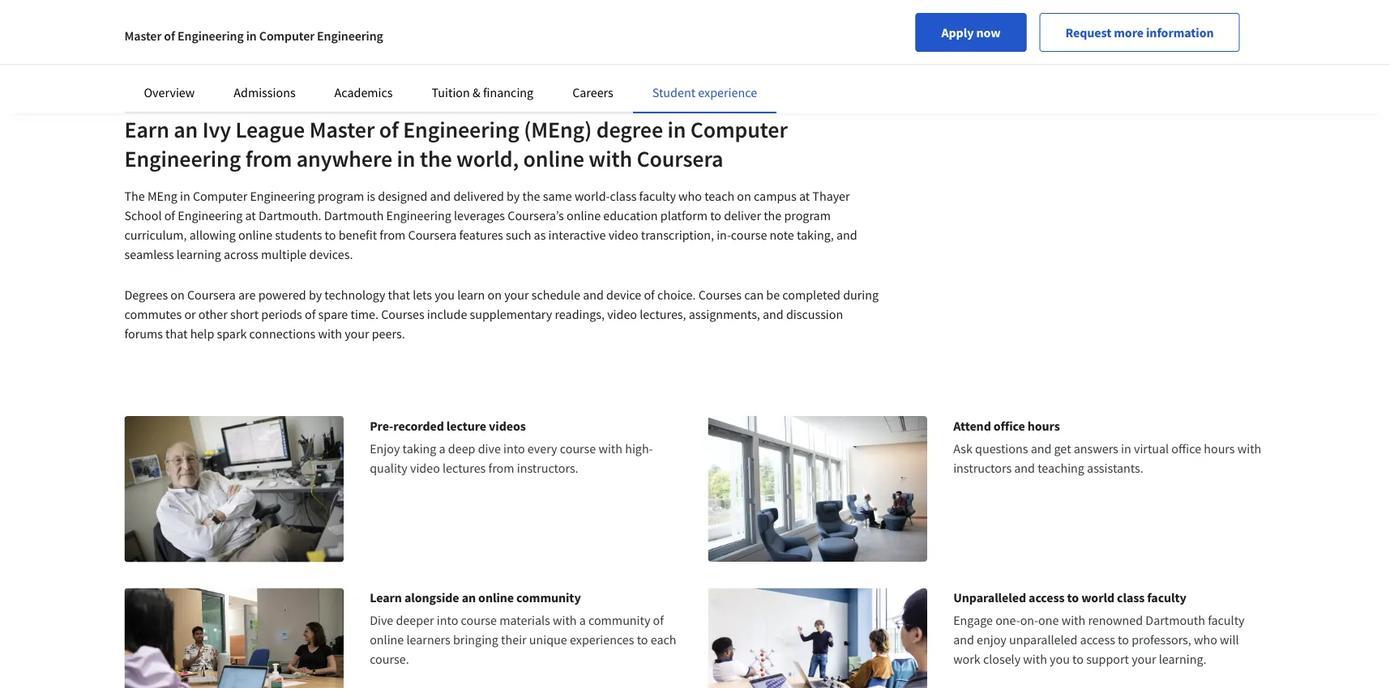 Task type: locate. For each thing, give the bounding box(es) containing it.
community up experiences
[[588, 613, 650, 629]]

1 vertical spatial your
[[345, 326, 369, 342]]

in inside attend office hours ask questions and get answers in virtual office hours with instructors and teaching assistants.
[[1121, 441, 1131, 457]]

1 horizontal spatial into
[[503, 441, 525, 457]]

faculty up "platform"
[[639, 188, 676, 204]]

1 horizontal spatial courses
[[698, 287, 742, 303]]

0 horizontal spatial dartmouth
[[324, 208, 384, 224]]

1 vertical spatial dartmouth
[[1146, 613, 1205, 629]]

hours right 'virtual'
[[1204, 441, 1235, 457]]

admissions
[[234, 84, 296, 101]]

into up the learners
[[437, 613, 458, 629]]

1 horizontal spatial that
[[388, 287, 410, 303]]

office right 'virtual'
[[1172, 441, 1201, 457]]

or
[[184, 306, 196, 323]]

coursera inside earn an ivy league master of engineering (meng) degree in computer engineering from anywhere in the world, online with coursera
[[637, 145, 723, 173]]

an right alongside
[[462, 591, 476, 607]]

2 horizontal spatial from
[[488, 460, 514, 477]]

in up assistants.
[[1121, 441, 1131, 457]]

class inside the meng in computer engineering program is designed and delivered by the same world-class faculty who teach on campus at thayer school of engineering at dartmouth. dartmouth engineering leverages coursera's online education platform to deliver the program curriculum, allowing online students to benefit from coursera features such as interactive video transcription, in-course note taking, and seamless learning across multiple devices.
[[610, 188, 637, 204]]

1 vertical spatial computer
[[690, 116, 788, 144]]

readings,
[[555, 306, 605, 323]]

as
[[534, 227, 546, 243]]

faculty inside the meng in computer engineering program is designed and delivered by the same world-class faculty who teach on campus at thayer school of engineering at dartmouth. dartmouth engineering leverages coursera's online education platform to deliver the program curriculum, allowing online students to benefit from coursera features such as interactive video transcription, in-course note taking, and seamless learning across multiple devices.
[[639, 188, 676, 204]]

who
[[679, 188, 702, 204], [1194, 633, 1217, 649]]

0 horizontal spatial at
[[245, 208, 256, 224]]

the
[[124, 188, 145, 204]]

engineering down tuition
[[403, 116, 519, 144]]

faculty up professors,
[[1147, 591, 1186, 607]]

0 vertical spatial office
[[994, 418, 1025, 434]]

league
[[235, 116, 305, 144]]

lectures
[[443, 460, 486, 477]]

their
[[501, 633, 527, 649]]

0 horizontal spatial computer
[[193, 188, 247, 204]]

0 horizontal spatial an
[[174, 116, 198, 144]]

class
[[610, 188, 637, 204], [1117, 591, 1145, 607]]

1 vertical spatial coursera
[[408, 227, 457, 243]]

to left world
[[1067, 591, 1079, 607]]

0 vertical spatial a
[[439, 441, 446, 457]]

computer up the admissions
[[259, 28, 315, 44]]

courses
[[698, 287, 742, 303], [381, 306, 424, 323]]

a up experiences
[[579, 613, 586, 629]]

into down videos
[[503, 441, 525, 457]]

professors,
[[1132, 633, 1191, 649]]

that down or
[[165, 326, 188, 342]]

1 horizontal spatial on
[[488, 287, 502, 303]]

an inside earn an ivy league master of engineering (meng) degree in computer engineering from anywhere in the world, online with coursera
[[174, 116, 198, 144]]

one
[[1038, 613, 1059, 629]]

learning.
[[1159, 652, 1207, 668]]

courses up peers.
[[381, 306, 424, 323]]

coursera
[[637, 145, 723, 173], [408, 227, 457, 243], [187, 287, 236, 303]]

an left 'ivy'
[[174, 116, 198, 144]]

at left thayer
[[799, 188, 810, 204]]

class up education
[[610, 188, 637, 204]]

unparalleled
[[953, 591, 1026, 607]]

materials
[[499, 613, 550, 629]]

degrees
[[124, 287, 168, 303]]

1 horizontal spatial master
[[309, 116, 375, 144]]

your inside the unparalleled access to world class faculty engage one-on-one with renowned dartmouth faculty and enjoy unparalleled access to professors, who will work closely with you to support your learning.
[[1132, 652, 1156, 668]]

office up questions
[[994, 418, 1025, 434]]

engineering up meng
[[124, 145, 241, 173]]

1 vertical spatial into
[[437, 613, 458, 629]]

dive
[[370, 613, 393, 629]]

0 horizontal spatial your
[[345, 326, 369, 342]]

you
[[435, 287, 455, 303], [1050, 652, 1070, 668]]

0 horizontal spatial you
[[435, 287, 455, 303]]

ask
[[953, 441, 973, 457]]

from
[[245, 145, 292, 173], [380, 227, 406, 243], [488, 460, 514, 477]]

you down unparalleled
[[1050, 652, 1070, 668]]

video down taking
[[410, 460, 440, 477]]

0 horizontal spatial into
[[437, 613, 458, 629]]

1 vertical spatial courses
[[381, 306, 424, 323]]

that
[[388, 287, 410, 303], [165, 326, 188, 342]]

0 vertical spatial who
[[679, 188, 702, 204]]

video
[[608, 227, 638, 243], [607, 306, 637, 323], [410, 460, 440, 477]]

engineering down designed
[[386, 208, 451, 224]]

1 vertical spatial from
[[380, 227, 406, 243]]

2 horizontal spatial on
[[737, 188, 751, 204]]

of down meng
[[164, 208, 175, 224]]

of inside the meng in computer engineering program is designed and delivered by the same world-class faculty who teach on campus at thayer school of engineering at dartmouth. dartmouth engineering leverages coursera's online education platform to deliver the program curriculum, allowing online students to benefit from coursera features such as interactive video transcription, in-course note taking, and seamless learning across multiple devices.
[[164, 208, 175, 224]]

1 horizontal spatial office
[[1172, 441, 1201, 457]]

1 vertical spatial class
[[1117, 591, 1145, 607]]

1 vertical spatial a
[[579, 613, 586, 629]]

2 vertical spatial the
[[764, 208, 782, 224]]

program up taking,
[[784, 208, 831, 224]]

0 vertical spatial access
[[1029, 591, 1065, 607]]

1 horizontal spatial access
[[1080, 633, 1115, 649]]

1 vertical spatial who
[[1194, 633, 1217, 649]]

video down education
[[608, 227, 638, 243]]

with inside attend office hours ask questions and get answers in virtual office hours with instructors and teaching assistants.
[[1237, 441, 1261, 457]]

be
[[766, 287, 780, 303]]

unparalleled access to world class faculty engage one-on-one with renowned dartmouth faculty and enjoy unparalleled access to professors, who will work closely with you to support your learning.
[[953, 591, 1245, 668]]

that left lets on the top left
[[388, 287, 410, 303]]

0 horizontal spatial that
[[165, 326, 188, 342]]

is
[[367, 188, 375, 204]]

0 vertical spatial an
[[174, 116, 198, 144]]

0 vertical spatial computer
[[259, 28, 315, 44]]

from down the dive
[[488, 460, 514, 477]]

and left get on the right of page
[[1031, 441, 1052, 457]]

online up the course.
[[370, 633, 404, 649]]

faculty
[[639, 188, 676, 204], [1147, 591, 1186, 607], [1208, 613, 1245, 629]]

1 horizontal spatial computer
[[259, 28, 315, 44]]

recorded
[[393, 418, 444, 434]]

at
[[799, 188, 810, 204], [245, 208, 256, 224]]

of
[[164, 28, 175, 44], [379, 116, 399, 144], [164, 208, 175, 224], [644, 287, 655, 303], [305, 306, 316, 323], [653, 613, 664, 629]]

from inside the meng in computer engineering program is designed and delivered by the same world-class faculty who teach on campus at thayer school of engineering at dartmouth. dartmouth engineering leverages coursera's online education platform to deliver the program curriculum, allowing online students to benefit from coursera features such as interactive video transcription, in-course note taking, and seamless learning across multiple devices.
[[380, 227, 406, 243]]

0 vertical spatial community
[[516, 591, 581, 607]]

by up coursera's
[[507, 188, 520, 204]]

from right benefit
[[380, 227, 406, 243]]

0 horizontal spatial a
[[439, 441, 446, 457]]

overview
[[144, 84, 195, 101]]

0 horizontal spatial course
[[461, 613, 497, 629]]

with inside "learn alongside an online community dive deeper into course materials with a community of online learners bringing their unique experiences to each course."
[[553, 613, 577, 629]]

dartmouth up benefit
[[324, 208, 384, 224]]

on right learn
[[488, 287, 502, 303]]

of down academics
[[379, 116, 399, 144]]

admissions link
[[234, 84, 296, 101]]

online up across
[[238, 227, 272, 243]]

course down deliver
[[731, 227, 767, 243]]

0 horizontal spatial program
[[318, 188, 364, 204]]

1 horizontal spatial community
[[588, 613, 650, 629]]

the inside earn an ivy league master of engineering (meng) degree in computer engineering from anywhere in the world, online with coursera
[[420, 145, 452, 173]]

0 vertical spatial that
[[388, 287, 410, 303]]

time.
[[351, 306, 379, 323]]

on up deliver
[[737, 188, 751, 204]]

you inside "degrees on coursera are powered by technology that lets you learn on your schedule and device of choice. courses can be completed during commutes or other short periods of spare time. courses include supplementary readings, video lectures, assignments, and discussion forums that help spark connections with your peers."
[[435, 287, 455, 303]]

coursera up teach
[[637, 145, 723, 173]]

computer up allowing
[[193, 188, 247, 204]]

course inside pre-recorded lecture videos enjoy taking a deep dive into every course with high- quality video lectures from instructors.
[[560, 441, 596, 457]]

1 horizontal spatial faculty
[[1147, 591, 1186, 607]]

0 vertical spatial hours
[[1028, 418, 1060, 434]]

courses up assignments,
[[698, 287, 742, 303]]

instructors
[[953, 460, 1012, 477]]

dartmouth.
[[259, 208, 321, 224]]

online up interactive
[[567, 208, 601, 224]]

the up designed
[[420, 145, 452, 173]]

0 horizontal spatial hours
[[1028, 418, 1060, 434]]

hours
[[1028, 418, 1060, 434], [1204, 441, 1235, 457]]

0 horizontal spatial the
[[420, 145, 452, 173]]

0 vertical spatial faculty
[[639, 188, 676, 204]]

to left each at the bottom left
[[637, 633, 648, 649]]

1 horizontal spatial by
[[507, 188, 520, 204]]

0 horizontal spatial by
[[309, 287, 322, 303]]

faculty up will
[[1208, 613, 1245, 629]]

transcription,
[[641, 227, 714, 243]]

2 vertical spatial coursera
[[187, 287, 236, 303]]

thayer
[[812, 188, 850, 204]]

1 horizontal spatial class
[[1117, 591, 1145, 607]]

0 horizontal spatial coursera
[[187, 287, 236, 303]]

dartmouth inside the unparalleled access to world class faculty engage one-on-one with renowned dartmouth faculty and enjoy unparalleled access to professors, who will work closely with you to support your learning.
[[1146, 613, 1205, 629]]

to down teach
[[710, 208, 721, 224]]

course.
[[370, 652, 409, 668]]

in right meng
[[180, 188, 190, 204]]

1 horizontal spatial coursera
[[408, 227, 457, 243]]

a left deep
[[439, 441, 446, 457]]

who up "platform"
[[679, 188, 702, 204]]

in inside the meng in computer engineering program is designed and delivered by the same world-class faculty who teach on campus at thayer school of engineering at dartmouth. dartmouth engineering leverages coursera's online education platform to deliver the program curriculum, allowing online students to benefit from coursera features such as interactive video transcription, in-course note taking, and seamless learning across multiple devices.
[[180, 188, 190, 204]]

access up one
[[1029, 591, 1065, 607]]

the up coursera's
[[522, 188, 540, 204]]

1 horizontal spatial your
[[504, 287, 529, 303]]

&
[[473, 84, 480, 101]]

program
[[318, 188, 364, 204], [784, 208, 831, 224]]

program left is in the left of the page
[[318, 188, 364, 204]]

careers link
[[572, 84, 613, 101]]

powered
[[258, 287, 306, 303]]

0 horizontal spatial who
[[679, 188, 702, 204]]

1 vertical spatial access
[[1080, 633, 1115, 649]]

0 horizontal spatial access
[[1029, 591, 1065, 607]]

1 horizontal spatial an
[[462, 591, 476, 607]]

access up support
[[1080, 633, 1115, 649]]

your down time.
[[345, 326, 369, 342]]

1 vertical spatial by
[[309, 287, 322, 303]]

access
[[1029, 591, 1065, 607], [1080, 633, 1115, 649]]

and up work
[[953, 633, 974, 649]]

in down student
[[667, 116, 686, 144]]

benefit
[[339, 227, 377, 243]]

curriculum,
[[124, 227, 187, 243]]

0 vertical spatial coursera
[[637, 145, 723, 173]]

and down questions
[[1014, 460, 1035, 477]]

engineering up allowing
[[178, 208, 243, 224]]

by
[[507, 188, 520, 204], [309, 287, 322, 303]]

0 vertical spatial dartmouth
[[324, 208, 384, 224]]

office
[[994, 418, 1025, 434], [1172, 441, 1201, 457]]

0 vertical spatial by
[[507, 188, 520, 204]]

0 vertical spatial class
[[610, 188, 637, 204]]

from down league
[[245, 145, 292, 173]]

coursera up other
[[187, 287, 236, 303]]

2 horizontal spatial coursera
[[637, 145, 723, 173]]

and up readings,
[[583, 287, 604, 303]]

1 vertical spatial that
[[165, 326, 188, 342]]

video inside "degrees on coursera are powered by technology that lets you learn on your schedule and device of choice. courses can be completed during commutes or other short periods of spare time. courses include supplementary readings, video lectures, assignments, and discussion forums that help spark connections with your peers."
[[607, 306, 637, 323]]

class up 'renowned' at bottom right
[[1117, 591, 1145, 607]]

video down device at the left top of the page
[[607, 306, 637, 323]]

you up the include
[[435, 287, 455, 303]]

dive
[[478, 441, 501, 457]]

0 horizontal spatial community
[[516, 591, 581, 607]]

course inside the meng in computer engineering program is designed and delivered by the same world-class faculty who teach on campus at thayer school of engineering at dartmouth. dartmouth engineering leverages coursera's online education platform to deliver the program curriculum, allowing online students to benefit from coursera features such as interactive video transcription, in-course note taking, and seamless learning across multiple devices.
[[731, 227, 767, 243]]

0 vertical spatial you
[[435, 287, 455, 303]]

coursera inside the meng in computer engineering program is designed and delivered by the same world-class faculty who teach on campus at thayer school of engineering at dartmouth. dartmouth engineering leverages coursera's online education platform to deliver the program curriculum, allowing online students to benefit from coursera features such as interactive video transcription, in-course note taking, and seamless learning across multiple devices.
[[408, 227, 457, 243]]

bringing
[[453, 633, 498, 649]]

2 vertical spatial computer
[[193, 188, 247, 204]]

2 horizontal spatial faculty
[[1208, 613, 1245, 629]]

1 vertical spatial at
[[245, 208, 256, 224]]

1 vertical spatial course
[[560, 441, 596, 457]]

master up overview link
[[124, 28, 162, 44]]

2 horizontal spatial computer
[[690, 116, 788, 144]]

and down be
[[763, 306, 784, 323]]

attend
[[953, 418, 991, 434]]

by up spare
[[309, 287, 322, 303]]

during
[[843, 287, 879, 303]]

on up or
[[170, 287, 185, 303]]

attend office hours ask questions and get answers in virtual office hours with instructors and teaching assistants.
[[953, 418, 1261, 477]]

master up anywhere
[[309, 116, 375, 144]]

0 vertical spatial courses
[[698, 287, 742, 303]]

0 horizontal spatial faculty
[[639, 188, 676, 204]]

course up bringing
[[461, 613, 497, 629]]

coursera left features
[[408, 227, 457, 243]]

1 vertical spatial hours
[[1204, 441, 1235, 457]]

1 horizontal spatial who
[[1194, 633, 1217, 649]]

of up each at the bottom left
[[653, 613, 664, 629]]

include
[[427, 306, 467, 323]]

0 vertical spatial from
[[245, 145, 292, 173]]

1 vertical spatial master
[[309, 116, 375, 144]]

enjoy
[[977, 633, 1007, 649]]

who inside the meng in computer engineering program is designed and delivered by the same world-class faculty who teach on campus at thayer school of engineering at dartmouth. dartmouth engineering leverages coursera's online education platform to deliver the program curriculum, allowing online students to benefit from coursera features such as interactive video transcription, in-course note taking, and seamless learning across multiple devices.
[[679, 188, 702, 204]]

1 horizontal spatial the
[[522, 188, 540, 204]]

and right designed
[[430, 188, 451, 204]]

your up supplementary
[[504, 287, 529, 303]]

0 vertical spatial at
[[799, 188, 810, 204]]

1 vertical spatial video
[[607, 306, 637, 323]]

at left dartmouth.
[[245, 208, 256, 224]]

course inside "learn alongside an online community dive deeper into course materials with a community of online learners bringing their unique experiences to each course."
[[461, 613, 497, 629]]

and inside the unparalleled access to world class faculty engage one-on-one with renowned dartmouth faculty and enjoy unparalleled access to professors, who will work closely with you to support your learning.
[[953, 633, 974, 649]]

your
[[504, 287, 529, 303], [345, 326, 369, 342], [1132, 652, 1156, 668]]

dartmouth
[[324, 208, 384, 224], [1146, 613, 1205, 629]]

completed
[[782, 287, 841, 303]]

1 vertical spatial program
[[784, 208, 831, 224]]

your down professors,
[[1132, 652, 1156, 668]]

course right every
[[560, 441, 596, 457]]

closely
[[983, 652, 1021, 668]]

0 vertical spatial video
[[608, 227, 638, 243]]

engineering up dartmouth.
[[250, 188, 315, 204]]

into inside pre-recorded lecture videos enjoy taking a deep dive into every course with high- quality video lectures from instructors.
[[503, 441, 525, 457]]

dartmouth up professors,
[[1146, 613, 1205, 629]]

1 horizontal spatial you
[[1050, 652, 1070, 668]]

2 horizontal spatial course
[[731, 227, 767, 243]]

1 horizontal spatial program
[[784, 208, 831, 224]]

computer down "experience" at the top right
[[690, 116, 788, 144]]

who left will
[[1194, 633, 1217, 649]]

2 vertical spatial from
[[488, 460, 514, 477]]

peers.
[[372, 326, 405, 342]]

0 horizontal spatial from
[[245, 145, 292, 173]]

1 horizontal spatial from
[[380, 227, 406, 243]]

lecture
[[446, 418, 486, 434]]

taking
[[403, 441, 436, 457]]

1 horizontal spatial dartmouth
[[1146, 613, 1205, 629]]

0 vertical spatial course
[[731, 227, 767, 243]]

0 vertical spatial master
[[124, 28, 162, 44]]

in-
[[717, 227, 731, 243]]

meng
[[147, 188, 177, 204]]

who inside the unparalleled access to world class faculty engage one-on-one with renowned dartmouth faculty and enjoy unparalleled access to professors, who will work closely with you to support your learning.
[[1194, 633, 1217, 649]]

the down campus
[[764, 208, 782, 224]]

community up materials
[[516, 591, 581, 607]]

discussion
[[786, 306, 843, 323]]

deeper
[[396, 613, 434, 629]]

earn an ivy league master of engineering (meng) degree in computer engineering from anywhere in the world, online with coursera
[[124, 116, 788, 173]]

1 vertical spatial community
[[588, 613, 650, 629]]

from inside earn an ivy league master of engineering (meng) degree in computer engineering from anywhere in the world, online with coursera
[[245, 145, 292, 173]]

1 vertical spatial faculty
[[1147, 591, 1186, 607]]

hours up get on the right of page
[[1028, 418, 1060, 434]]

online down (meng)
[[523, 145, 584, 173]]

0 horizontal spatial master
[[124, 28, 162, 44]]



Task type: describe. For each thing, give the bounding box(es) containing it.
high-
[[625, 441, 653, 457]]

enjoy
[[370, 441, 400, 457]]

an inside "learn alongside an online community dive deeper into course materials with a community of online learners bringing their unique experiences to each course."
[[462, 591, 476, 607]]

will
[[1220, 633, 1239, 649]]

engineering up overview link
[[178, 28, 244, 44]]

degree
[[596, 116, 663, 144]]

school
[[124, 208, 162, 224]]

master of engineering in computer engineering
[[124, 28, 383, 44]]

with inside earn an ivy league master of engineering (meng) degree in computer engineering from anywhere in the world, online with coursera
[[589, 145, 632, 173]]

ivy
[[202, 116, 231, 144]]

engineering up academics
[[317, 28, 383, 44]]

unique
[[529, 633, 567, 649]]

get
[[1054, 441, 1071, 457]]

every
[[527, 441, 557, 457]]

teach
[[705, 188, 734, 204]]

education
[[603, 208, 658, 224]]

financing
[[483, 84, 533, 101]]

lets
[[413, 287, 432, 303]]

learn
[[370, 591, 402, 607]]

in up designed
[[397, 145, 415, 173]]

request more information button
[[1040, 13, 1240, 52]]

experiences
[[570, 633, 634, 649]]

2 horizontal spatial the
[[764, 208, 782, 224]]

with inside pre-recorded lecture videos enjoy taking a deep dive into every course with high- quality video lectures from instructors.
[[599, 441, 622, 457]]

0 horizontal spatial courses
[[381, 306, 424, 323]]

pre-recorded lecture videos enjoy taking a deep dive into every course with high- quality video lectures from instructors.
[[370, 418, 653, 477]]

the meng in computer engineering program is designed and delivered by the same world-class faculty who teach on campus at thayer school of engineering at dartmouth. dartmouth engineering leverages coursera's online education platform to deliver the program curriculum, allowing online students to benefit from coursera features such as interactive video transcription, in-course note taking, and seamless learning across multiple devices.
[[124, 188, 857, 263]]

1 vertical spatial the
[[522, 188, 540, 204]]

request
[[1065, 24, 1111, 41]]

can
[[744, 287, 764, 303]]

video inside pre-recorded lecture videos enjoy taking a deep dive into every course with high- quality video lectures from instructors.
[[410, 460, 440, 477]]

of up overview link
[[164, 28, 175, 44]]

to inside "learn alongside an online community dive deeper into course materials with a community of online learners bringing their unique experiences to each course."
[[637, 633, 648, 649]]

information
[[1146, 24, 1214, 41]]

answers
[[1074, 441, 1118, 457]]

note
[[770, 227, 794, 243]]

learn alongside an online community dive deeper into course materials with a community of online learners bringing their unique experiences to each course.
[[370, 591, 676, 668]]

2 vertical spatial faculty
[[1208, 613, 1245, 629]]

alongside
[[404, 591, 459, 607]]

deliver
[[724, 208, 761, 224]]

world-
[[575, 188, 610, 204]]

master inside earn an ivy league master of engineering (meng) degree in computer engineering from anywhere in the world, online with coursera
[[309, 116, 375, 144]]

to down 'renowned' at bottom right
[[1118, 633, 1129, 649]]

questions
[[975, 441, 1028, 457]]

learning
[[177, 246, 221, 263]]

a inside "learn alongside an online community dive deeper into course materials with a community of online learners bringing their unique experiences to each course."
[[579, 613, 586, 629]]

overview link
[[144, 84, 195, 101]]

coursera's
[[508, 208, 564, 224]]

of inside earn an ivy league master of engineering (meng) degree in computer engineering from anywhere in the world, online with coursera
[[379, 116, 399, 144]]

features
[[459, 227, 503, 243]]

computer inside the meng in computer engineering program is designed and delivered by the same world-class faculty who teach on campus at thayer school of engineering at dartmouth. dartmouth engineering leverages coursera's online education platform to deliver the program curriculum, allowing online students to benefit from coursera features such as interactive video transcription, in-course note taking, and seamless learning across multiple devices.
[[193, 188, 247, 204]]

of left spare
[[305, 306, 316, 323]]

learners
[[406, 633, 450, 649]]

degrees on coursera are powered by technology that lets you learn on your schedule and device of choice. courses can be completed during commutes or other short periods of spare time. courses include supplementary readings, video lectures, assignments, and discussion forums that help spark connections with your peers.
[[124, 287, 879, 342]]

experience
[[698, 84, 757, 101]]

periods
[[261, 306, 302, 323]]

video inside the meng in computer engineering program is designed and delivered by the same world-class faculty who teach on campus at thayer school of engineering at dartmouth. dartmouth engineering leverages coursera's online education platform to deliver the program curriculum, allowing online students to benefit from coursera features such as interactive video transcription, in-course note taking, and seamless learning across multiple devices.
[[608, 227, 638, 243]]

spark
[[217, 326, 247, 342]]

delivered
[[453, 188, 504, 204]]

world,
[[456, 145, 519, 173]]

pre-
[[370, 418, 393, 434]]

coursera inside "degrees on coursera are powered by technology that lets you learn on your schedule and device of choice. courses can be completed during commutes or other short periods of spare time. courses include supplementary readings, video lectures, assignments, and discussion forums that help spark connections with your peers."
[[187, 287, 236, 303]]

tuition & financing
[[432, 84, 533, 101]]

assistants.
[[1087, 460, 1143, 477]]

1 vertical spatial office
[[1172, 441, 1201, 457]]

leverages
[[454, 208, 505, 224]]

of inside "learn alongside an online community dive deeper into course materials with a community of online learners bringing their unique experiences to each course."
[[653, 613, 664, 629]]

unparalleled
[[1009, 633, 1078, 649]]

of up lectures,
[[644, 287, 655, 303]]

teaching
[[1038, 460, 1084, 477]]

world
[[1081, 591, 1114, 607]]

by inside the meng in computer engineering program is designed and delivered by the same world-class faculty who teach on campus at thayer school of engineering at dartmouth. dartmouth engineering leverages coursera's online education platform to deliver the program curriculum, allowing online students to benefit from coursera features such as interactive video transcription, in-course note taking, and seamless learning across multiple devices.
[[507, 188, 520, 204]]

computer inside earn an ivy league master of engineering (meng) degree in computer engineering from anywhere in the world, online with coursera
[[690, 116, 788, 144]]

and right taking,
[[836, 227, 857, 243]]

such
[[506, 227, 531, 243]]

to left support
[[1072, 652, 1084, 668]]

each
[[651, 633, 676, 649]]

spare
[[318, 306, 348, 323]]

connections
[[249, 326, 316, 342]]

virtual
[[1134, 441, 1169, 457]]

0 horizontal spatial on
[[170, 287, 185, 303]]

from inside pre-recorded lecture videos enjoy taking a deep dive into every course with high- quality video lectures from instructors.
[[488, 460, 514, 477]]

on inside the meng in computer engineering program is designed and delivered by the same world-class faculty who teach on campus at thayer school of engineering at dartmouth. dartmouth engineering leverages coursera's online education platform to deliver the program curriculum, allowing online students to benefit from coursera features such as interactive video transcription, in-course note taking, and seamless learning across multiple devices.
[[737, 188, 751, 204]]

to up devices.
[[325, 227, 336, 243]]

seamless
[[124, 246, 174, 263]]

online inside earn an ivy league master of engineering (meng) degree in computer engineering from anywhere in the world, online with coursera
[[523, 145, 584, 173]]

0 vertical spatial program
[[318, 188, 364, 204]]

0 vertical spatial your
[[504, 287, 529, 303]]

1 horizontal spatial at
[[799, 188, 810, 204]]

student experience link
[[652, 84, 757, 101]]

tuition
[[432, 84, 470, 101]]

same
[[543, 188, 572, 204]]

apply
[[941, 24, 974, 41]]

you inside the unparalleled access to world class faculty engage one-on-one with renowned dartmouth faculty and enjoy unparalleled access to professors, who will work closely with you to support your learning.
[[1050, 652, 1070, 668]]

commutes
[[124, 306, 182, 323]]

lectures,
[[640, 306, 686, 323]]

engage
[[953, 613, 993, 629]]

multiple
[[261, 246, 307, 263]]

quality
[[370, 460, 407, 477]]

dartmouth inside the meng in computer engineering program is designed and delivered by the same world-class faculty who teach on campus at thayer school of engineering at dartmouth. dartmouth engineering leverages coursera's online education platform to deliver the program curriculum, allowing online students to benefit from coursera features such as interactive video transcription, in-course note taking, and seamless learning across multiple devices.
[[324, 208, 384, 224]]

into inside "learn alongside an online community dive deeper into course materials with a community of online learners bringing their unique experiences to each course."
[[437, 613, 458, 629]]

short
[[230, 306, 259, 323]]

careers
[[572, 84, 613, 101]]

across
[[224, 246, 258, 263]]

class inside the unparalleled access to world class faculty engage one-on-one with renowned dartmouth faculty and enjoy unparalleled access to professors, who will work closely with you to support your learning.
[[1117, 591, 1145, 607]]

a inside pre-recorded lecture videos enjoy taking a deep dive into every course with high- quality video lectures from instructors.
[[439, 441, 446, 457]]

tuition & financing link
[[432, 84, 533, 101]]

videos
[[489, 418, 526, 434]]

by inside "degrees on coursera are powered by technology that lets you learn on your schedule and device of choice. courses can be completed during commutes or other short periods of spare time. courses include supplementary readings, video lectures, assignments, and discussion forums that help spark connections with your peers."
[[309, 287, 322, 303]]

academics
[[334, 84, 393, 101]]

forums
[[124, 326, 163, 342]]

platform
[[660, 208, 708, 224]]

campus
[[754, 188, 797, 204]]

in up the admissions
[[246, 28, 257, 44]]

choice.
[[657, 287, 696, 303]]

learn
[[457, 287, 485, 303]]

devices.
[[309, 246, 353, 263]]

earn
[[124, 116, 169, 144]]

with inside "degrees on coursera are powered by technology that lets you learn on your schedule and device of choice. courses can be completed during commutes or other short periods of spare time. courses include supplementary readings, video lectures, assignments, and discussion forums that help spark connections with your peers."
[[318, 326, 342, 342]]

online up materials
[[478, 591, 514, 607]]



Task type: vqa. For each thing, say whether or not it's contained in the screenshot.
choice.
yes



